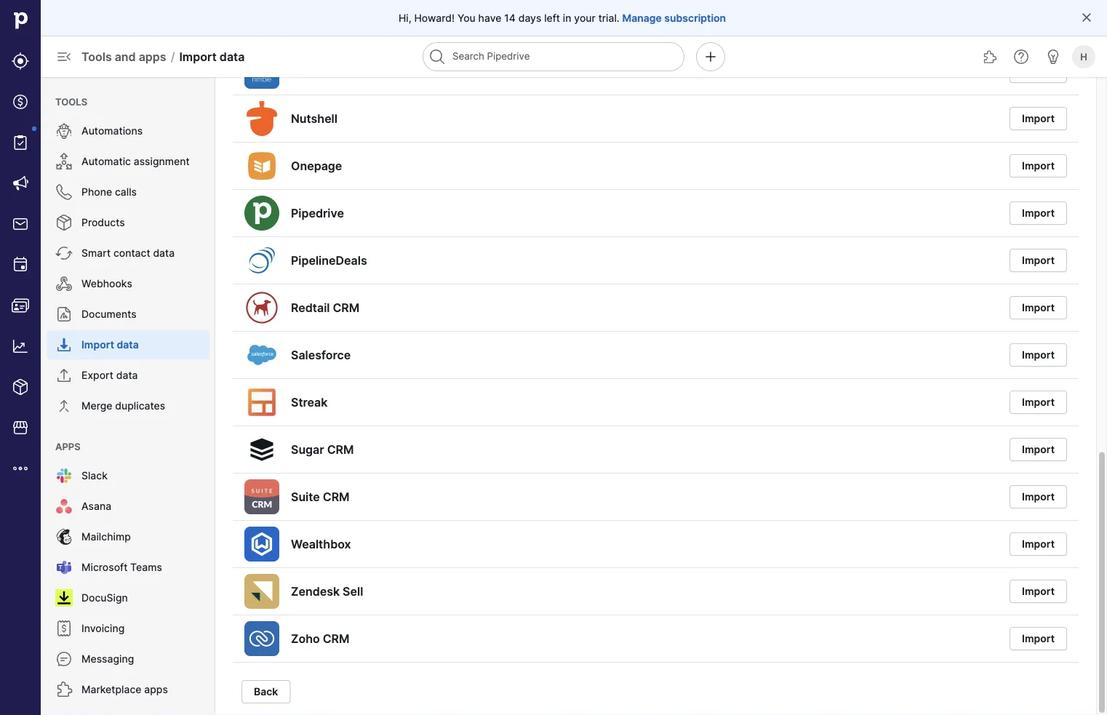 Task type: describe. For each thing, give the bounding box(es) containing it.
color undefined image for messaging
[[55, 651, 73, 668]]

nutshell
[[291, 111, 338, 126]]

wealthbox
[[291, 537, 351, 551]]

crm for zoho crm
[[323, 632, 350, 646]]

automatic assignment link
[[47, 147, 210, 176]]

color undefined image for asana
[[55, 498, 73, 515]]

activities image
[[12, 256, 29, 274]]

suite crm
[[291, 490, 350, 504]]

insights image
[[12, 338, 29, 355]]

menu toggle image
[[55, 48, 73, 65]]

mailchimp
[[81, 531, 131, 543]]

days
[[519, 12, 542, 24]]

import button for redtail crm
[[1010, 296, 1067, 319]]

quick add image
[[702, 48, 720, 65]]

import for wealthbox
[[1022, 538, 1055, 550]]

microsoft
[[81, 561, 128, 574]]

nimble
[[291, 64, 330, 78]]

suite
[[291, 490, 320, 504]]

smart contact data link
[[47, 239, 210, 268]]

slack
[[81, 470, 108, 482]]

pipelinedeals
[[291, 253, 367, 267]]

import button for zoho crm
[[1010, 627, 1067, 651]]

sugar
[[291, 442, 324, 457]]

zoho crm
[[291, 632, 350, 646]]

crm for suite crm
[[323, 490, 350, 504]]

apps inside menu
[[144, 684, 168, 696]]

streak
[[291, 395, 328, 409]]

export data
[[81, 369, 138, 382]]

import button for zendesk sell
[[1010, 580, 1067, 603]]

color undefined image for microsoft teams
[[55, 559, 73, 576]]

merge duplicates link
[[47, 391, 210, 421]]

zoho
[[291, 632, 320, 646]]

duplicates
[[115, 400, 165, 412]]

have
[[479, 12, 502, 24]]

color undefined image for marketplace apps
[[55, 681, 73, 699]]

color undefined image for slack
[[55, 467, 73, 485]]

phone
[[81, 186, 112, 198]]

import for suite crm
[[1022, 491, 1055, 503]]

crm for redtail crm
[[333, 301, 360, 315]]

import for nutshell
[[1022, 112, 1055, 125]]

import button for pipelinedeals
[[1010, 249, 1067, 272]]

invoicing
[[81, 622, 125, 635]]

campaigns image
[[12, 175, 29, 192]]

color undefined image up campaigns image
[[12, 134, 29, 151]]

color undefined image for invoicing
[[55, 620, 73, 637]]

asana link
[[47, 492, 210, 521]]

color undefined image for phone calls
[[55, 183, 73, 201]]

smart
[[81, 247, 111, 259]]

color primary image
[[1081, 12, 1093, 23]]

import button for wealthbox
[[1010, 533, 1067, 556]]

data right the /
[[220, 49, 245, 64]]

import for pipelinedeals
[[1022, 254, 1055, 267]]

color undefined image for documents
[[55, 306, 73, 323]]

contacts image
[[12, 297, 29, 314]]

docusign link
[[47, 584, 210, 613]]

zendesk
[[291, 584, 340, 598]]

manage
[[622, 12, 662, 24]]

sugar crm
[[291, 442, 354, 457]]

export
[[81, 369, 113, 382]]

automatic
[[81, 155, 131, 168]]

your
[[574, 12, 596, 24]]

tools for tools
[[55, 96, 87, 107]]

import button for streak
[[1010, 391, 1067, 414]]

sales inbox image
[[12, 215, 29, 233]]

automatic assignment
[[81, 155, 190, 168]]

import button for nutshell
[[1010, 107, 1067, 130]]

sales assistant image
[[1045, 48, 1062, 65]]

webhooks
[[81, 278, 132, 290]]

zendesk sell
[[291, 584, 363, 598]]

webhooks link
[[47, 269, 210, 298]]

import for onepage
[[1022, 160, 1055, 172]]

/
[[171, 49, 175, 64]]

import for zoho crm
[[1022, 633, 1055, 645]]

import button for salesforce
[[1010, 343, 1067, 367]]

docusign
[[81, 592, 128, 604]]

import button for nimble
[[1010, 60, 1067, 83]]

in
[[563, 12, 572, 24]]

color undefined image for merge duplicates
[[55, 397, 73, 415]]

invoicing link
[[47, 614, 210, 643]]

howard!
[[414, 12, 455, 24]]

marketplace apps
[[81, 684, 168, 696]]

redtail crm
[[291, 301, 360, 315]]



Task type: locate. For each thing, give the bounding box(es) containing it.
4 import button from the top
[[1010, 202, 1067, 225]]

menu
[[0, 0, 41, 715], [41, 77, 215, 715]]

leads image
[[12, 52, 29, 70]]

calls
[[115, 186, 137, 198]]

color undefined image left 'automations'
[[55, 122, 73, 140]]

color undefined image for automations
[[55, 122, 73, 140]]

color undefined image for mailchimp
[[55, 528, 73, 546]]

h
[[1081, 51, 1088, 62]]

apps down messaging link
[[144, 684, 168, 696]]

home image
[[9, 9, 31, 31]]

color undefined image left merge
[[55, 397, 73, 415]]

crm right 'redtail'
[[333, 301, 360, 315]]

assignment
[[134, 155, 190, 168]]

h button
[[1070, 42, 1099, 71]]

color undefined image
[[55, 183, 73, 201], [55, 275, 73, 293], [55, 306, 73, 323], [55, 367, 73, 384], [55, 397, 73, 415], [55, 498, 73, 515], [55, 528, 73, 546], [55, 559, 73, 576], [55, 589, 73, 607], [55, 651, 73, 668], [55, 681, 73, 699]]

14
[[504, 12, 516, 24]]

import button for onepage
[[1010, 154, 1067, 178]]

crm right sugar
[[327, 442, 354, 457]]

tools left and
[[81, 49, 112, 64]]

color undefined image for export data
[[55, 367, 73, 384]]

tools and apps / import data
[[81, 49, 245, 64]]

5 import button from the top
[[1010, 249, 1067, 272]]

color undefined image left smart
[[55, 244, 73, 262]]

back
[[254, 686, 278, 698]]

0 vertical spatial apps
[[139, 49, 166, 64]]

automations
[[81, 125, 143, 137]]

color undefined image inside automations link
[[55, 122, 73, 140]]

documents
[[81, 308, 137, 321]]

import
[[179, 49, 217, 64], [1022, 65, 1055, 77], [1022, 112, 1055, 125], [1022, 160, 1055, 172], [1022, 207, 1055, 219], [1022, 254, 1055, 267], [1022, 302, 1055, 314], [81, 339, 114, 351], [1022, 349, 1055, 361], [1022, 396, 1055, 409], [1022, 443, 1055, 456], [1022, 491, 1055, 503], [1022, 538, 1055, 550], [1022, 585, 1055, 598], [1022, 633, 1055, 645]]

6 import button from the top
[[1010, 296, 1067, 319]]

crm right zoho
[[323, 632, 350, 646]]

color undefined image left marketplace
[[55, 681, 73, 699]]

1 import button from the top
[[1010, 60, 1067, 83]]

manage subscription link
[[622, 11, 726, 25]]

3 import button from the top
[[1010, 154, 1067, 178]]

color undefined image left docusign at left bottom
[[55, 589, 73, 607]]

tools down the menu toggle icon
[[55, 96, 87, 107]]

color undefined image inside products link
[[55, 214, 73, 231]]

color undefined image inside import data link
[[55, 336, 73, 354]]

crm right suite
[[323, 490, 350, 504]]

apps left the /
[[139, 49, 166, 64]]

products link
[[47, 208, 210, 237]]

color undefined image left automatic
[[55, 153, 73, 170]]

crm
[[333, 301, 360, 315], [327, 442, 354, 457], [323, 490, 350, 504], [323, 632, 350, 646]]

messaging link
[[47, 645, 210, 674]]

marketplace image
[[12, 419, 29, 437]]

subscription
[[665, 12, 726, 24]]

color undefined image for import data
[[55, 336, 73, 354]]

marketplace
[[81, 684, 141, 696]]

color undefined image down apps at bottom left
[[55, 467, 73, 485]]

5 color undefined image from the top
[[55, 397, 73, 415]]

phone calls link
[[47, 178, 210, 207]]

2 import button from the top
[[1010, 107, 1067, 130]]

10 color undefined image from the top
[[55, 651, 73, 668]]

12 import button from the top
[[1010, 580, 1067, 603]]

color undefined image left 'webhooks'
[[55, 275, 73, 293]]

data right export
[[116, 369, 138, 382]]

import data menu item
[[41, 330, 215, 359]]

13 import button from the top
[[1010, 627, 1067, 651]]

microsoft teams
[[81, 561, 162, 574]]

import button
[[1010, 60, 1067, 83], [1010, 107, 1067, 130], [1010, 154, 1067, 178], [1010, 202, 1067, 225], [1010, 249, 1067, 272], [1010, 296, 1067, 319], [1010, 343, 1067, 367], [1010, 391, 1067, 414], [1010, 438, 1067, 461], [1010, 485, 1067, 509], [1010, 533, 1067, 556], [1010, 580, 1067, 603], [1010, 627, 1067, 651]]

tools inside menu
[[55, 96, 87, 107]]

color undefined image
[[55, 122, 73, 140], [12, 134, 29, 151], [55, 153, 73, 170], [55, 214, 73, 231], [55, 244, 73, 262], [55, 336, 73, 354], [55, 467, 73, 485], [55, 620, 73, 637]]

quick help image
[[1013, 48, 1030, 65]]

8 import button from the top
[[1010, 391, 1067, 414]]

and
[[115, 49, 136, 64]]

color undefined image inside invoicing 'link'
[[55, 620, 73, 637]]

mailchimp link
[[47, 522, 210, 552]]

import button for pipedrive
[[1010, 202, 1067, 225]]

10 import button from the top
[[1010, 485, 1067, 509]]

data
[[220, 49, 245, 64], [153, 247, 175, 259], [117, 339, 139, 351], [116, 369, 138, 382]]

import for pipedrive
[[1022, 207, 1055, 219]]

contact
[[113, 247, 150, 259]]

data inside menu item
[[117, 339, 139, 351]]

color undefined image left export
[[55, 367, 73, 384]]

salesforce
[[291, 348, 351, 362]]

4 color undefined image from the top
[[55, 367, 73, 384]]

tools for tools and apps / import data
[[81, 49, 112, 64]]

2 color undefined image from the top
[[55, 275, 73, 293]]

data up export data link
[[117, 339, 139, 351]]

color undefined image inside webhooks link
[[55, 275, 73, 293]]

color undefined image right contacts icon in the left of the page
[[55, 306, 73, 323]]

color undefined image inside merge duplicates link
[[55, 397, 73, 415]]

color undefined image left the asana
[[55, 498, 73, 515]]

import button for suite crm
[[1010, 485, 1067, 509]]

color undefined image left messaging
[[55, 651, 73, 668]]

teams
[[130, 561, 162, 574]]

import data
[[81, 339, 139, 351]]

documents link
[[47, 300, 210, 329]]

color undefined image left phone at the top of the page
[[55, 183, 73, 201]]

apps
[[55, 441, 80, 452]]

messaging
[[81, 653, 134, 665]]

0 vertical spatial tools
[[81, 49, 112, 64]]

tools
[[81, 49, 112, 64], [55, 96, 87, 107]]

color undefined image inside messaging link
[[55, 651, 73, 668]]

color undefined image left invoicing on the left
[[55, 620, 73, 637]]

9 color undefined image from the top
[[55, 589, 73, 607]]

color undefined image for automatic assignment
[[55, 153, 73, 170]]

1 vertical spatial apps
[[144, 684, 168, 696]]

left
[[544, 12, 560, 24]]

7 import button from the top
[[1010, 343, 1067, 367]]

import data link
[[47, 330, 210, 359]]

import for streak
[[1022, 396, 1055, 409]]

products
[[81, 216, 125, 229]]

asana
[[81, 500, 111, 513]]

sell
[[343, 584, 363, 598]]

merge duplicates
[[81, 400, 165, 412]]

export data link
[[47, 361, 210, 390]]

pipedrive
[[291, 206, 344, 220]]

color undefined image for smart contact data
[[55, 244, 73, 262]]

redtail
[[291, 301, 330, 315]]

more image
[[12, 460, 29, 477]]

color undefined image inside smart contact data link
[[55, 244, 73, 262]]

import for salesforce
[[1022, 349, 1055, 361]]

onepage
[[291, 159, 342, 173]]

import for redtail crm
[[1022, 302, 1055, 314]]

color undefined image inside automatic assignment link
[[55, 153, 73, 170]]

color undefined image right insights icon
[[55, 336, 73, 354]]

products image
[[12, 378, 29, 396]]

7 color undefined image from the top
[[55, 528, 73, 546]]

color undefined image for products
[[55, 214, 73, 231]]

import for sugar crm
[[1022, 443, 1055, 456]]

color undefined image inside asana link
[[55, 498, 73, 515]]

merge
[[81, 400, 112, 412]]

phone calls
[[81, 186, 137, 198]]

hi, howard! you have 14 days left in your  trial. manage subscription
[[399, 12, 726, 24]]

import button for sugar crm
[[1010, 438, 1067, 461]]

color undefined image inside slack link
[[55, 467, 73, 485]]

marketplace apps link
[[47, 675, 210, 704]]

9 import button from the top
[[1010, 438, 1067, 461]]

apps
[[139, 49, 166, 64], [144, 684, 168, 696]]

color undefined image inside export data link
[[55, 367, 73, 384]]

automations link
[[47, 116, 210, 146]]

menu containing automations
[[41, 77, 215, 715]]

1 color undefined image from the top
[[55, 183, 73, 201]]

hi,
[[399, 12, 412, 24]]

back button
[[242, 680, 291, 704]]

data right contact
[[153, 247, 175, 259]]

import for nimble
[[1022, 65, 1055, 77]]

11 color undefined image from the top
[[55, 681, 73, 699]]

color undefined image inside the documents link
[[55, 306, 73, 323]]

color undefined image inside phone calls link
[[55, 183, 73, 201]]

import for zendesk sell
[[1022, 585, 1055, 598]]

color undefined image inside microsoft teams link
[[55, 559, 73, 576]]

deals image
[[12, 93, 29, 111]]

color undefined image left mailchimp
[[55, 528, 73, 546]]

color undefined image left products
[[55, 214, 73, 231]]

color undefined image inside mailchimp link
[[55, 528, 73, 546]]

8 color undefined image from the top
[[55, 559, 73, 576]]

color undefined image inside docusign link
[[55, 589, 73, 607]]

color undefined image for docusign
[[55, 589, 73, 607]]

1 vertical spatial tools
[[55, 96, 87, 107]]

color undefined image for webhooks
[[55, 275, 73, 293]]

microsoft teams link
[[47, 553, 210, 582]]

trial.
[[599, 12, 620, 24]]

crm for sugar crm
[[327, 442, 354, 457]]

smart contact data
[[81, 247, 175, 259]]

slack link
[[47, 461, 210, 490]]

3 color undefined image from the top
[[55, 306, 73, 323]]

Search Pipedrive field
[[423, 42, 685, 71]]

you
[[458, 12, 476, 24]]

import inside menu item
[[81, 339, 114, 351]]

color undefined image inside marketplace apps link
[[55, 681, 73, 699]]

11 import button from the top
[[1010, 533, 1067, 556]]

6 color undefined image from the top
[[55, 498, 73, 515]]

color undefined image left microsoft
[[55, 559, 73, 576]]



Task type: vqa. For each thing, say whether or not it's contained in the screenshot.
Phone at the top left of the page
yes



